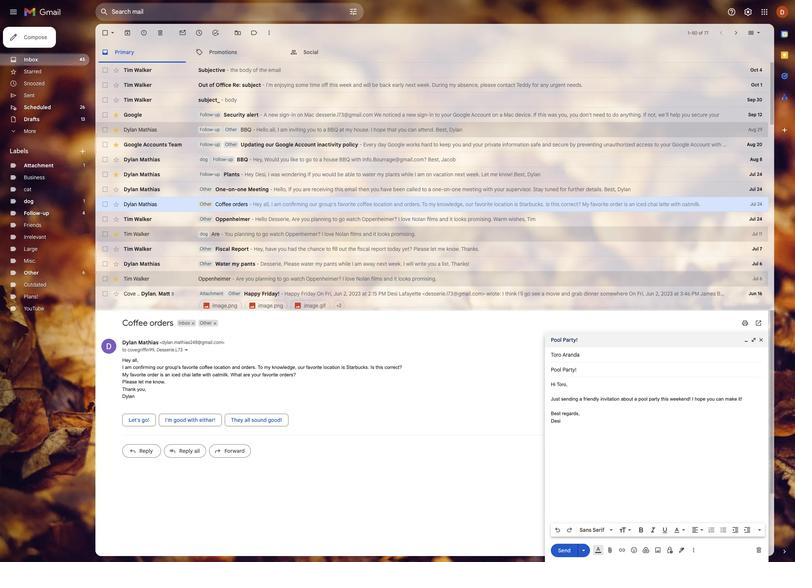 Task type: locate. For each thing, give the bounding box(es) containing it.
0 horizontal spatial desi
[[388, 291, 398, 297]]

hey inside hey all, i am confirming our group's favorite coffee location and orders. to my knowledge, our favorite location is starbucks. is this correct? my favorite order is an iced chai latte with oatmilk. what are your favorite orders? please let me know. thank you, dylan
[[122, 358, 131, 363]]

Search mail text field
[[112, 8, 328, 16]]

primary tab
[[96, 42, 189, 63]]

6 inside labels 'navigation'
[[83, 270, 85, 276]]

was right desi,
[[271, 171, 280, 178]]

fri, right somewhere
[[638, 291, 645, 297]]

one left meeting
[[237, 186, 247, 193]]

details.
[[586, 186, 603, 193]]

jul 6 for dylan mathias
[[753, 261, 763, 267]]

undo ‪(⌘z)‬ image
[[554, 527, 562, 534]]

to right like
[[300, 156, 305, 163]]

all right they
[[245, 417, 250, 424]]

needs.
[[567, 82, 583, 88]]

2 vertical spatial love
[[346, 276, 355, 282]]

my inside hey all, i am confirming our group's favorite coffee location and orders. to my knowledge, our favorite location is starbucks. is this correct? my favorite order is an iced chai latte with oatmilk. what are your favorite orders? please let me know. thank you, dylan
[[122, 372, 129, 378]]

love for oppenheimer - are you planning to go watch oppenheimer? i love nolan films and it looks promising.
[[346, 276, 355, 282]]

8 row from the top
[[96, 167, 769, 182]]

6 row from the top
[[96, 137, 796, 152]]

know. inside 'row'
[[447, 246, 460, 253]]

on up inviting
[[297, 112, 303, 118]]

insert files using drive image
[[643, 547, 650, 554]]

you left make
[[708, 397, 715, 402]]

go right i'll
[[525, 291, 531, 297]]

all inside button
[[245, 417, 250, 424]]

0 vertical spatial 6
[[760, 261, 763, 267]]

best, right know!
[[514, 171, 527, 178]]

follow- inside labels 'navigation'
[[24, 210, 43, 217]]

2 image.png from the left
[[258, 303, 283, 309]]

1 horizontal spatial are
[[236, 276, 244, 282]]

can left "attend."
[[408, 126, 417, 133]]

planning for you
[[256, 276, 276, 282]]

promotions tab
[[190, 42, 284, 63]]

out
[[339, 246, 347, 253]]

tim walker for jul 6
[[124, 276, 150, 282]]

1 horizontal spatial iced
[[637, 201, 647, 208]]

plans! link
[[24, 294, 38, 300]]

1 vertical spatial of
[[253, 67, 258, 73]]

tim for oct 1
[[124, 82, 133, 88]]

2 vertical spatial are
[[236, 276, 244, 282]]

<desserie.l73@gmail.com>
[[423, 291, 485, 297]]

follow-up security alert - a new sign-in on mac desserie.l73@gmail.com we noticed a new sign-in to your google account on a mac device. if this was you, you don't need to do anything. if not, we'll help you secure your
[[200, 112, 720, 118]]

1 vertical spatial my
[[122, 372, 129, 378]]

mathias for other one-on-one meeting - hello, if you are receiving this email then you have been called to a one-on-one meeting with your supervisor. stay tuned for further details. best, dylan
[[140, 186, 160, 193]]

2 horizontal spatial jun
[[749, 291, 757, 297]]

fri,
[[325, 291, 333, 297], [638, 291, 645, 297]]

and left grab
[[562, 291, 571, 297]]

warm
[[494, 216, 508, 223]]

0 vertical spatial sep
[[748, 97, 756, 103]]

to
[[422, 201, 428, 208], [258, 365, 263, 370]]

mac
[[305, 112, 315, 118], [504, 112, 514, 118]]

1
[[688, 30, 690, 36], [761, 82, 763, 88], [83, 163, 85, 168], [83, 198, 85, 204]]

you down report
[[246, 276, 254, 282]]

redo ‪(⌘y)‬ image
[[566, 527, 574, 534]]

hello down meeting
[[255, 216, 267, 223]]

9 row from the top
[[96, 182, 769, 197]]

tim walker for oct 4
[[124, 67, 152, 73]]

unauthorized
[[604, 141, 636, 148]]

oppenheimer up you on the top left of page
[[216, 216, 250, 223]]

1 dylan mathias from the top
[[124, 126, 157, 133]]

dylan mathias for other one-on-one meeting - hello, if you are receiving this email then you have been called to a one-on-one meeting with your supervisor. stay tuned for further details. best, dylan
[[124, 186, 160, 193]]

toggle split pane mode image
[[748, 29, 755, 37]]

called
[[407, 186, 421, 193]]

image.gif
[[304, 303, 326, 309]]

promising. for dog are - you planning to go watch oppenheimer? i love nolan films and it looks promising.
[[392, 231, 416, 238]]

None checkbox
[[101, 81, 109, 89], [101, 111, 109, 119], [101, 126, 109, 134], [101, 141, 109, 148], [101, 171, 109, 178], [101, 186, 109, 193], [101, 216, 109, 223], [101, 231, 109, 238], [101, 260, 109, 268], [101, 275, 109, 283], [101, 81, 109, 89], [101, 111, 109, 119], [101, 126, 109, 134], [101, 141, 109, 148], [101, 171, 109, 178], [101, 186, 109, 193], [101, 216, 109, 223], [101, 231, 109, 238], [101, 260, 109, 268], [101, 275, 109, 283]]

minimize image
[[744, 337, 750, 343]]

0 horizontal spatial mac
[[305, 112, 315, 118]]

orders. down called
[[404, 201, 421, 208]]

hey for hey all, i am confirming our group's favorite coffee location and orders. to my knowledge, our favorite location is starbucks. is this correct? my favorite order is an iced chai latte with oatmilk.
[[253, 201, 262, 208]]

fiscal
[[216, 246, 230, 253]]

dylan mathias for other water my pants - desserie, please water my pants while i am away next week. i will write you a list. thanks!
[[124, 261, 160, 267]]

my inside hey all, i am confirming our group's favorite coffee location and orders. to my knowledge, our favorite location is starbucks. is this correct? my favorite order is an iced chai latte with oatmilk. what are your favorite orders? please let me know. thank you, dylan
[[264, 365, 271, 370]]

are inside hey all, i am confirming our group's favorite coffee location and orders. to my knowledge, our favorite location is starbucks. is this correct? my favorite order is an iced chai latte with oatmilk. what are your favorite orders? please let me know. thank you, dylan
[[243, 372, 250, 378]]

reply all
[[179, 448, 200, 455]]

i'm
[[266, 82, 273, 88], [165, 417, 172, 424]]

tab list containing primary
[[96, 42, 775, 63]]

3 dylan mathias from the top
[[124, 171, 160, 178]]

follow- inside follow-up security alert - a new sign-in on mac desserie.l73@gmail.com we noticed a new sign-in to your google account on a mac device. if this was you, you don't need to do anything. if not, we'll help you secure your
[[200, 112, 215, 118]]

and up what
[[232, 365, 240, 370]]

all for reply
[[194, 448, 200, 455]]

all, inside hey all, i am confirming our group's favorite coffee location and orders. to my knowledge, our favorite location is starbucks. is this correct? my favorite order is an iced chai latte with oatmilk. what are your favorite orders? please let me know. thank you, dylan
[[132, 358, 139, 363]]

pm right the 2:15
[[379, 291, 386, 297]]

inbox inside 'button'
[[179, 320, 190, 326]]

attach files image
[[607, 547, 614, 554]]

1 vertical spatial promising.
[[392, 231, 416, 238]]

and inside hey all, i am confirming our group's favorite coffee location and orders. to my knowledge, our favorite location is starbucks. is this correct? my favorite order is an iced chai latte with oatmilk. what are your favorite orders? please let me know. thank you, dylan
[[232, 365, 240, 370]]

1 horizontal spatial confirming
[[283, 201, 308, 208]]

jul 24 for dylan
[[750, 172, 763, 177]]

1 happy from the left
[[244, 291, 261, 297]]

planning for you
[[235, 231, 255, 238]]

30
[[757, 97, 763, 103]]

other fiscal report - hey, have you had the chance to fill out the fiscal report today yet? please let me know. thanks.
[[200, 246, 480, 253]]

1 50 of 77
[[688, 30, 709, 36]]

google up like
[[276, 141, 294, 148]]

1 on from the left
[[317, 291, 324, 297]]

1 vertical spatial oppenheimer
[[198, 276, 231, 282]]

0 vertical spatial latte
[[660, 201, 670, 208]]

away
[[364, 261, 376, 267]]

dog inside labels 'navigation'
[[24, 198, 34, 205]]

next right vacation
[[455, 171, 465, 178]]

you, inside hey all, i am confirming our group's favorite coffee location and orders. to my knowledge, our favorite location is starbucks. is this correct? my favorite order is an iced chai latte with oatmilk. what are your favorite orders? please let me know. thank you, dylan
[[137, 387, 146, 392]]

0 vertical spatial coffee
[[216, 201, 231, 208]]

if left not,
[[644, 112, 647, 118]]

0 vertical spatial for
[[533, 82, 539, 88]]

water up then
[[363, 171, 376, 178]]

friday!
[[262, 291, 280, 297]]

0 horizontal spatial 4
[[82, 210, 85, 216]]

hey down the covegriffin99
[[122, 358, 131, 363]]

1 vertical spatial chai
[[182, 372, 191, 378]]

1 horizontal spatial attachment
[[200, 291, 224, 297]]

1 one from the left
[[237, 186, 247, 193]]

while down out
[[339, 261, 351, 267]]

1 horizontal spatial are
[[303, 186, 311, 193]]

best, up keep
[[436, 126, 448, 133]]

labels heading
[[10, 148, 79, 155]]

hey for hey desi, i was wondering if you would be able to water my plants while i am on vacation next week. let me know! best, dylan
[[245, 171, 254, 178]]

cat link
[[24, 186, 31, 193]]

orders?
[[280, 372, 296, 378]]

1 2, from the left
[[344, 291, 348, 297]]

0 horizontal spatial me
[[145, 379, 152, 385]]

tim walker for jul 11
[[124, 231, 150, 238]]

5 dylan mathias from the top
[[124, 201, 157, 208]]

planning up dog are - you planning to go watch oppenheimer? i love nolan films and it looks promising. at the top of the page
[[311, 216, 332, 223]]

promising. for oppenheimer - are you planning to go watch oppenheimer? i love nolan films and it looks promising.
[[412, 276, 437, 282]]

is inside hey all, i am confirming our group's favorite coffee location and orders. to my knowledge, our favorite location is starbucks. is this correct? my favorite order is an iced chai latte with oatmilk. what are your favorite orders? please let me know. thank you, dylan
[[371, 365, 375, 370]]

image.png down 'friday!'
[[258, 303, 283, 309]]

plants
[[386, 171, 400, 178]]

1 vertical spatial oppenheimer?
[[285, 231, 321, 238]]

6 tim walker from the top
[[124, 246, 152, 253]]

social tab
[[284, 42, 378, 63]]

None search field
[[96, 3, 364, 21]]

attachment up the other button
[[200, 291, 224, 297]]

either!
[[200, 417, 216, 424]]

looks for dog are - you planning to go watch oppenheimer? i love nolan films and it looks promising.
[[378, 231, 390, 238]]

water down the chance
[[301, 261, 314, 267]]

up inside follow-up plants - hey desi, i was wondering if you would be able to water my plants while i am on vacation next week. let me know! best, dylan
[[215, 172, 220, 177]]

and down other coffee orders - hey all, i am confirming our group's favorite coffee location and orders. to my knowledge, our favorite location is starbucks. is this correct? my favorite order is an iced chai latte with oatmilk.
[[440, 216, 449, 223]]

films for oppenheimer - are you planning to go watch oppenheimer? i love nolan films and it looks promising.
[[371, 276, 383, 282]]

, left matt
[[156, 290, 157, 297]]

time
[[310, 82, 320, 88]]

1 horizontal spatial coffee
[[216, 201, 231, 208]]

formatting options toolbar
[[551, 524, 766, 537]]

this inside hey all, i am confirming our group's favorite coffee location and orders. to my knowledge, our favorite location is starbucks. is this correct? my favorite order is an iced chai latte with oatmilk. what are your favorite orders? please let me know. thank you, dylan
[[376, 365, 384, 370]]

starbucks.
[[520, 201, 545, 208], [347, 365, 370, 370]]

reply for reply
[[139, 448, 153, 455]]

promotions
[[209, 49, 237, 55]]

up inside follow-up security alert - a new sign-in on mac desserie.l73@gmail.com we noticed a new sign-in to your google account on a mac device. if this was you, you don't need to do anything. if not, we'll help you secure your
[[215, 112, 220, 118]]

1 reply from the left
[[139, 448, 153, 455]]

0 vertical spatial oct
[[751, 67, 759, 73]]

of up subject
[[253, 67, 258, 73]]

aranda
[[563, 352, 580, 359]]

2 tim walker from the top
[[124, 82, 152, 88]]

1 sign- from the left
[[280, 112, 292, 118]]

2 horizontal spatial week.
[[467, 171, 480, 178]]

1 2023 from the left
[[349, 291, 361, 297]]

follow-up link
[[24, 210, 49, 217]]

jul for hello, if you are receiving this email then you have been called to a one-on-one meeting with your supervisor. stay tuned for further details. best, dylan
[[750, 187, 756, 192]]

knowledge, down one-
[[438, 201, 465, 208]]

access
[[637, 141, 653, 148]]

knowledge, up orders? at the bottom of the page
[[272, 365, 297, 370]]

me
[[491, 171, 498, 178], [438, 246, 446, 253], [145, 379, 152, 385]]

secure right "help"
[[692, 112, 708, 118]]

mathias
[[138, 126, 157, 133], [140, 156, 160, 163], [140, 171, 160, 178], [140, 186, 160, 193], [138, 201, 157, 208], [140, 261, 160, 267], [138, 339, 159, 346]]

oct up sep 30
[[752, 82, 760, 88]]

vacation
[[434, 171, 454, 178]]

4 tim walker from the top
[[124, 216, 152, 223]]

the up subject
[[259, 67, 267, 73]]

your inside hey all, i am confirming our group's favorite coffee location and orders. to my knowledge, our favorite location is starbucks. is this correct? my favorite order is an iced chai latte with oatmilk. what are your favorite orders? please let me know. thank you, dylan
[[252, 372, 261, 378]]

correct? inside hey all, i am confirming our group's favorite coffee location and orders. to my knowledge, our favorite location is starbucks. is this correct? my favorite order is an iced chai latte with oatmilk. what are your favorite orders? please let me know. thank you, dylan
[[385, 365, 402, 370]]

love up yet?
[[401, 216, 411, 223]]

you, right thank
[[137, 387, 146, 392]]

1 vertical spatial please
[[284, 261, 300, 267]]

follow-up
[[200, 127, 220, 132], [200, 142, 220, 147], [213, 157, 233, 162], [24, 210, 49, 217]]

confirming
[[283, 201, 308, 208], [133, 365, 156, 370]]

1 horizontal spatial latte
[[660, 201, 670, 208]]

tab list inside coffee orders main content
[[96, 42, 775, 63]]

cell containing happy friday!
[[198, 290, 740, 313]]

1 horizontal spatial pm
[[692, 291, 700, 297]]

1 mac from the left
[[305, 112, 315, 118]]

0 vertical spatial desserie,
[[269, 216, 291, 223]]

knowledge, inside hey all, i am confirming our group's favorite coffee location and orders. to my knowledge, our favorite location is starbucks. is this correct? my favorite order is an iced chai latte with oatmilk. what are your favorite orders? please let me know. thank you, dylan
[[272, 365, 297, 370]]

0 horizontal spatial one
[[237, 186, 247, 193]]

love down other water my pants - desserie, please water my pants while i am away next week. i will write you a list. thanks!
[[346, 276, 355, 282]]

,
[[156, 290, 157, 297], [154, 347, 156, 353]]

move to image
[[234, 29, 242, 37]]

2 on- from the left
[[444, 186, 452, 193]]

1 vertical spatial coffee
[[200, 365, 213, 370]]

if
[[308, 171, 311, 178]]

0 horizontal spatial was
[[271, 171, 280, 178]]

1 vertical spatial orders
[[150, 318, 174, 328]]

desi inside coffee orders main content
[[388, 291, 398, 297]]

jul for desserie, please water my pants while i am away next week. i will write you a list. thanks!
[[753, 261, 759, 267]]

reply for reply all
[[179, 448, 193, 455]]

sign-
[[280, 112, 292, 118], [418, 112, 430, 118]]

desserie.l73@gmail.com
[[316, 112, 373, 118]]

able
[[345, 171, 355, 178]]

1 horizontal spatial mac
[[504, 112, 514, 118]]

urgent
[[551, 82, 566, 88]]

iced inside hey all, i am confirming our group's favorite coffee location and orders. to my knowledge, our favorite location is starbucks. is this correct? my favorite order is an iced chai latte with oatmilk. what are your favorite orders? please let me know. thank you, dylan
[[172, 372, 181, 378]]

group's inside hey all, i am confirming our group's favorite coffee location and orders. to my knowledge, our favorite location is starbucks. is this correct? my favorite order is an iced chai latte with oatmilk. what are your favorite orders? please let me know. thank you, dylan
[[165, 365, 181, 370]]

0 horizontal spatial fri,
[[325, 291, 333, 297]]

during
[[432, 82, 448, 88]]

0 vertical spatial hello
[[257, 126, 269, 133]]

0 vertical spatial iced
[[637, 201, 647, 208]]

can inside message body text box
[[717, 397, 725, 402]]

jun left 3:46
[[646, 291, 655, 297]]

tim walker for jul 24
[[124, 216, 152, 223]]

more send options image
[[581, 547, 588, 555]]

3 row from the top
[[96, 93, 769, 107]]

inbox
[[24, 56, 38, 63], [179, 320, 190, 326]]

hey left desi,
[[245, 171, 254, 178]]

other inside other oppenheimer - hello desserie, are you planning to go watch oppenheimer? i love nolan films and it looks promising. warm wishes, tim
[[200, 216, 212, 222]]

aug for secure
[[748, 142, 756, 147]]

promising. left warm
[[468, 216, 493, 223]]

jun
[[334, 291, 342, 297], [646, 291, 655, 297], [749, 291, 757, 297]]

further
[[568, 186, 585, 193]]

bulleted list ‪(⌘⇧8)‬ image
[[720, 527, 728, 534]]

house
[[324, 156, 338, 163]]

reply inside reply link
[[139, 448, 153, 455]]

in up "attend."
[[430, 112, 434, 118]]

of right the "out" at the top left of the page
[[209, 82, 215, 88]]

row
[[96, 63, 769, 78], [96, 78, 769, 93], [96, 93, 769, 107], [96, 107, 769, 122], [96, 122, 769, 137], [96, 137, 796, 152], [96, 152, 769, 167], [96, 167, 769, 182], [96, 182, 769, 197], [96, 197, 769, 212], [96, 212, 769, 227], [96, 227, 769, 242], [96, 242, 769, 257], [96, 257, 769, 272], [96, 272, 769, 287], [96, 287, 769, 316]]

pm right 3:46
[[692, 291, 700, 297]]

0 horizontal spatial group's
[[165, 365, 181, 370]]

watch for oppenheimer - are you planning to go watch oppenheimer? i love nolan films and it looks promising.
[[291, 276, 305, 282]]

outdated
[[24, 282, 46, 288]]

0 horizontal spatial is
[[371, 365, 375, 370]]

mathias for bbq - hello all, i am inviting you to a bbq at my house. i hope that you can attend. best, dylan
[[138, 126, 157, 133]]

looks for oppenheimer - are you planning to go watch oppenheimer? i love nolan films and it looks promising.
[[399, 276, 411, 282]]

stay
[[534, 186, 544, 193]]

attachment up business
[[24, 162, 54, 169]]

1 horizontal spatial on-
[[444, 186, 452, 193]]

inbox inside labels 'navigation'
[[24, 56, 38, 63]]

1 vertical spatial knowledge,
[[272, 365, 297, 370]]

0 vertical spatial order
[[610, 201, 623, 208]]

if
[[534, 112, 537, 118], [644, 112, 647, 118], [289, 186, 292, 193]]

our
[[266, 141, 274, 148], [723, 141, 731, 148], [310, 201, 318, 208], [466, 201, 474, 208], [157, 365, 164, 370], [298, 365, 305, 370]]

to left do
[[607, 112, 612, 118]]

tim for jul 6
[[124, 276, 132, 282]]

toggle confidential mode image
[[667, 547, 674, 554]]

inbox for inbox link
[[24, 56, 38, 63]]

1 image.png from the left
[[213, 303, 238, 309]]

every
[[364, 141, 377, 148]]

hope left "that"
[[374, 126, 386, 133]]

None checkbox
[[101, 29, 109, 37], [101, 66, 109, 74], [101, 96, 109, 104], [101, 156, 109, 163], [101, 201, 109, 208], [101, 245, 109, 253], [101, 290, 109, 298], [101, 29, 109, 37], [101, 66, 109, 74], [101, 96, 109, 104], [101, 156, 109, 163], [101, 201, 109, 208], [101, 245, 109, 253], [101, 290, 109, 298]]

a left list.
[[438, 261, 441, 267]]

dylan inside hey all, i am confirming our group's favorite coffee location and orders. to my knowledge, our favorite location is starbucks. is this correct? my favorite order is an iced chai latte with oatmilk. what are your favorite orders? please let me know. thank you, dylan
[[122, 394, 135, 400]]

looks down other coffee orders - hey all, i am confirming our group's favorite coffee location and orders. to my knowledge, our favorite location is starbucks. is this correct? my favorite order is an iced chai latte with oatmilk.
[[454, 216, 467, 223]]

dylan mathias cell
[[122, 339, 225, 346]]

0 horizontal spatial i'm
[[165, 417, 172, 424]]

2 2023 from the left
[[662, 291, 673, 297]]

1 tim walker from the top
[[124, 67, 152, 73]]

friends link
[[24, 222, 41, 229]]

close image
[[759, 337, 765, 343]]

email
[[269, 67, 281, 73], [345, 186, 357, 193]]

at left the 2:15
[[362, 291, 367, 297]]

1 vertical spatial hope
[[695, 397, 706, 402]]

on- down plants
[[229, 186, 237, 193]]

correct?
[[561, 201, 581, 208], [385, 365, 402, 370]]

4 row from the top
[[96, 107, 769, 122]]

be left back
[[372, 82, 379, 88]]

wondering
[[282, 171, 307, 178]]

aug 29
[[749, 127, 763, 132]]

follow-up inside labels 'navigation'
[[24, 210, 49, 217]]

james
[[701, 291, 716, 297]]

2 horizontal spatial of
[[699, 30, 704, 36]]

cell inside coffee orders main content
[[198, 290, 740, 313]]

primary
[[115, 49, 134, 55]]

1 vertical spatial be
[[338, 171, 344, 178]]

not,
[[648, 112, 658, 118]]

oct for out of office re: subject - i'm enjoying some time off this week and will be back early next week. during my absence, please contact teddy for any urgent needs.
[[752, 82, 760, 88]]

confirming down the covegriffin99
[[133, 365, 156, 370]]

a left one-
[[429, 186, 431, 193]]

promising. up yet?
[[392, 231, 416, 238]]

0 horizontal spatial you,
[[137, 387, 146, 392]]

with inside hey all, i am confirming our group's favorite coffee location and orders. to my knowledge, our favorite location is starbucks. is this correct? my favorite order is an iced chai latte with oatmilk. what are your favorite orders? please let me know. thank you, dylan
[[203, 372, 211, 378]]

0 vertical spatial of
[[699, 30, 704, 36]]

14 row from the top
[[96, 257, 769, 272]]

tim for oct 4
[[124, 67, 133, 73]]

2 reply from the left
[[179, 448, 193, 455]]

2, left the 2:15
[[344, 291, 348, 297]]

mathias for bbq - hey, would you like to go to a house bbq with info.bourrage@gmail.com? best, jacob
[[140, 156, 160, 163]]

are right what
[[243, 372, 250, 378]]

order
[[610, 201, 623, 208], [147, 372, 159, 378]]

desi inside best regards, desi
[[551, 418, 561, 424]]

1 horizontal spatial in
[[430, 112, 434, 118]]

0 vertical spatial love
[[401, 216, 411, 223]]

sep
[[748, 97, 756, 103], [749, 112, 757, 118]]

0 horizontal spatial are
[[243, 372, 250, 378]]

one-
[[433, 186, 444, 193]]

1 vertical spatial inbox
[[179, 320, 190, 326]]

0 horizontal spatial coffee
[[122, 318, 148, 328]]

coffee down one-
[[216, 201, 231, 208]]

1 vertical spatial attachment
[[200, 291, 224, 297]]

2 vertical spatial watch
[[291, 276, 305, 282]]

0 horizontal spatial happy
[[244, 291, 261, 297]]

tim for jul 7
[[124, 246, 133, 253]]

with inside button
[[188, 417, 198, 424]]

1 vertical spatial was
[[271, 171, 280, 178]]

orders down plants
[[233, 201, 248, 208]]

and right keep
[[463, 141, 472, 148]]

0 horizontal spatial starbucks.
[[347, 365, 370, 370]]

tim walker for oct 1
[[124, 82, 152, 88]]

on right friday
[[317, 291, 324, 297]]

reply inside reply all link
[[179, 448, 193, 455]]

0 horizontal spatial if
[[289, 186, 292, 193]]

oppenheimer? down other water my pants - desserie, please water my pants while i am away next week. i will write you a list. thanks!
[[306, 276, 342, 282]]

films for dog are - you planning to go watch oppenheimer? i love nolan films and it looks promising.
[[351, 231, 362, 238]]

1 horizontal spatial looks
[[399, 276, 411, 282]]

snooze image
[[195, 29, 203, 37]]

0 vertical spatial are
[[292, 216, 300, 223]]

1 horizontal spatial nolan
[[357, 276, 370, 282]]

oppenheimer? for dog are - you planning to go watch oppenheimer? i love nolan films and it looks promising.
[[285, 231, 321, 238]]

social
[[304, 49, 319, 55]]

0 horizontal spatial know.
[[153, 379, 166, 385]]

dylan mathias for bbq - hey, would you like to go to a house bbq with info.bourrage@gmail.com? best, jacob
[[124, 156, 160, 163]]

my
[[583, 201, 590, 208], [122, 372, 129, 378]]

nolan down away at the left of page
[[357, 276, 370, 282]]

3 tim walker from the top
[[124, 97, 152, 103]]

1 horizontal spatial be
[[372, 82, 379, 88]]

0 vertical spatial attachment
[[24, 162, 54, 169]]

0 horizontal spatial pm
[[379, 291, 386, 297]]

know. inside hey all, i am confirming our group's favorite coffee location and orders. to my knowledge, our favorite location is starbucks. is this correct? my favorite order is an iced chai latte with oatmilk. what are your favorite orders? please let me know. thank you, dylan
[[153, 379, 166, 385]]

hope
[[374, 126, 386, 133], [695, 397, 706, 402]]

tab list
[[775, 24, 796, 536], [96, 42, 775, 63]]

chance
[[308, 246, 325, 253]]

about
[[621, 397, 634, 402]]

16 row from the top
[[96, 287, 769, 316]]

6 dylan mathias from the top
[[124, 261, 160, 267]]

24 for for
[[758, 187, 763, 192]]

me up list.
[[438, 246, 446, 253]]

jul 6 down jul 7
[[753, 261, 763, 267]]

i inside hey all, i am confirming our group's favorite coffee location and orders. to my knowledge, our favorite location is starbucks. is this correct? my favorite order is an iced chai latte with oatmilk. what are your favorite orders? please let me know. thank you, dylan
[[122, 365, 124, 370]]

in left 20
[[745, 141, 750, 148]]

1 horizontal spatial desi
[[551, 418, 561, 424]]

0 horizontal spatial coffee
[[200, 365, 213, 370]]

1 vertical spatial an
[[165, 372, 170, 378]]

Subject field
[[551, 366, 763, 374]]

inbox up starred link
[[24, 56, 38, 63]]

0 horizontal spatial please
[[122, 379, 137, 385]]

more image
[[266, 29, 273, 37]]

you, left don't
[[559, 112, 569, 118]]

mathias for other coffee orders - hey all, i am confirming our group's favorite coffee location and orders. to my knowledge, our favorite location is starbucks. is this correct? my favorite order is an iced chai latte with oatmilk.
[[138, 201, 157, 208]]

7 tim walker from the top
[[124, 276, 150, 282]]

let's
[[129, 417, 140, 424]]

love
[[401, 216, 411, 223], [325, 231, 334, 238], [346, 276, 355, 282]]

1 vertical spatial jul 6
[[753, 276, 763, 282]]

have left been
[[381, 186, 392, 193]]

4
[[760, 67, 763, 73], [82, 210, 85, 216]]

1 horizontal spatial is
[[546, 201, 550, 208]]

coffee
[[357, 201, 373, 208], [200, 365, 213, 370]]

4 dylan mathias from the top
[[124, 186, 160, 193]]

5 tim walker from the top
[[124, 231, 150, 238]]

0 vertical spatial group's
[[319, 201, 337, 208]]

know.
[[447, 246, 460, 253], [153, 379, 166, 385]]

jun up +2
[[334, 291, 342, 297]]

1 vertical spatial me
[[438, 246, 446, 253]]

my
[[450, 82, 457, 88], [346, 126, 353, 133], [377, 171, 384, 178], [429, 201, 436, 208], [232, 261, 240, 267], [316, 261, 323, 267], [264, 365, 271, 370]]

an inside hey all, i am confirming our group's favorite coffee location and orders. to my knowledge, our favorite location is starbucks. is this correct? my favorite order is an iced chai latte with oatmilk. what are your favorite orders? please let me know. thank you, dylan
[[165, 372, 170, 378]]

2,
[[344, 291, 348, 297], [656, 291, 660, 297]]

other inside other fiscal report - hey, have you had the chance to fill out the fiscal report today yet? please let me know. thanks.
[[200, 246, 212, 252]]

1 vertical spatial planning
[[235, 231, 255, 238]]

know. down to covegriffin99 , desserie.l73
[[153, 379, 166, 385]]

advanced search options image
[[346, 4, 361, 19]]

0 horizontal spatial chai
[[182, 372, 191, 378]]

other inside button
[[200, 320, 212, 326]]

that
[[387, 126, 397, 133]]

2 dylan mathias from the top
[[124, 156, 160, 163]]

you right "help"
[[682, 112, 691, 118]]

sep 30
[[748, 97, 763, 103]]

latte inside hey all, i am confirming our group's favorite coffee location and orders. to my knowledge, our favorite location is starbucks. is this correct? my favorite order is an iced chai latte with oatmilk. what are your favorite orders? please let me know. thank you, dylan
[[192, 372, 201, 378]]

and inside "cell"
[[562, 291, 571, 297]]

confirming down hello,
[[283, 201, 308, 208]]

if right hello,
[[289, 186, 292, 193]]

secure
[[692, 112, 708, 118], [553, 141, 569, 148]]

it!
[[739, 397, 743, 402]]

coffee orders
[[122, 318, 174, 328]]

jul for you planning to go watch oppenheimer? i love nolan films and it looks promising.
[[753, 231, 758, 237]]

preventing
[[577, 141, 603, 148]]

hope right weekend!
[[695, 397, 706, 402]]

2 vertical spatial aug
[[751, 157, 759, 162]]

forward link
[[209, 445, 251, 458]]

walker for jul 6
[[133, 276, 150, 282]]

coffee up the covegriffin99
[[122, 318, 148, 328]]

0 vertical spatial please
[[414, 246, 430, 253]]

reply down go!
[[139, 448, 153, 455]]

you inside message body text box
[[708, 397, 715, 402]]

0 vertical spatial nolan
[[412, 216, 426, 223]]

list.
[[442, 261, 450, 267]]

dylan mathias < dylan.mathias248@gmail.com >
[[122, 339, 225, 346]]

lafayette
[[399, 291, 421, 297]]

1 vertical spatial you,
[[137, 387, 146, 392]]

other inside other water my pants - desserie, please water my pants while i am away next week. i will write you a list. thanks!
[[200, 261, 212, 267]]

6 for dylan mathias
[[760, 261, 763, 267]]

irrelevant
[[24, 234, 46, 241]]

today
[[388, 246, 401, 253]]

2 vertical spatial 6
[[760, 276, 763, 282]]

1 vertical spatial starbucks.
[[347, 365, 370, 370]]

2 horizontal spatial please
[[414, 246, 430, 253]]

cell
[[198, 290, 740, 313]]

sign- up "attend."
[[418, 112, 430, 118]]

this inside message body text box
[[662, 397, 669, 402]]

films up fiscal
[[351, 231, 362, 238]]

jul for hey desi, i was wondering if you would be able to water my plants while i am on vacation next week. let me know! best, dylan
[[750, 172, 756, 177]]

10 row from the top
[[96, 197, 769, 212]]

an
[[630, 201, 636, 208], [165, 372, 170, 378]]

tab list up the during
[[96, 42, 775, 63]]

1 horizontal spatial account
[[472, 112, 491, 118]]



Task type: vqa. For each thing, say whether or not it's contained in the screenshot.


Task type: describe. For each thing, give the bounding box(es) containing it.
2 horizontal spatial planning
[[311, 216, 332, 223]]

6 for tim walker
[[760, 276, 763, 282]]

grab
[[572, 291, 583, 297]]

yet?
[[402, 246, 413, 253]]

nolan for oppenheimer - are you planning to go watch oppenheimer? i love nolan films and it looks promising.
[[357, 276, 370, 282]]

2 horizontal spatial at
[[675, 291, 679, 297]]

am inside hey all, i am confirming our group's favorite coffee location and orders. to my knowledge, our favorite location is starbucks. is this correct? my favorite order is an iced chai latte with oatmilk. what are your favorite orders? please let me know. thank you, dylan
[[125, 365, 132, 370]]

desserie.l73
[[157, 347, 183, 353]]

1 vertical spatial have
[[266, 246, 277, 253]]

2 fri, from the left
[[638, 291, 645, 297]]

2:15
[[368, 291, 377, 297]]

toro aranda
[[551, 352, 580, 359]]

mathias for follow-up plants - hey desi, i was wondering if you would be able to water my plants while i am on vacation next week. let me know! best, dylan
[[140, 171, 160, 178]]

discard draft ‪(⌘⇧d)‬ image
[[756, 547, 763, 554]]

4 inside labels 'navigation'
[[82, 210, 85, 216]]

italic ‪(⌘i)‬ image
[[650, 527, 657, 534]]

write
[[415, 261, 427, 267]]

to inside hey all, i am confirming our group's favorite coffee location and orders. to my knowledge, our favorite location is starbucks. is this correct? my favorite order is an iced chai latte with oatmilk. what are your favorite orders? please let me know. thank you, dylan
[[258, 365, 263, 370]]

you left had
[[278, 246, 287, 253]]

go!
[[142, 417, 150, 424]]

you right keep
[[453, 141, 462, 148]]

1 horizontal spatial if
[[534, 112, 537, 118]]

off
[[322, 82, 328, 88]]

1 vertical spatial for
[[560, 186, 567, 193]]

works
[[406, 141, 420, 148]]

indent less ‪(⌘[)‬ image
[[732, 527, 740, 534]]

oppenheimer? for oppenheimer - are you planning to go watch oppenheimer? i love nolan films and it looks promising.
[[306, 276, 342, 282]]

go down had
[[283, 276, 289, 282]]

support image
[[728, 7, 737, 16]]

0 horizontal spatial on
[[297, 112, 303, 118]]

11 row from the top
[[96, 212, 769, 227]]

report
[[232, 246, 249, 253]]

1 horizontal spatial at
[[362, 291, 367, 297]]

1 vertical spatial hey,
[[254, 246, 264, 253]]

labels image
[[251, 29, 258, 37]]

2 2, from the left
[[656, 291, 660, 297]]

go right like
[[306, 156, 312, 163]]

other inside other one-on-one meeting - hello, if you are receiving this email then you have been called to a one-on-one meeting with your supervisor. stay tuned for further details. best, dylan
[[200, 187, 212, 192]]

thank
[[122, 387, 136, 392]]

0 vertical spatial week.
[[417, 82, 431, 88]]

reply all link
[[164, 445, 206, 458]]

the right had
[[298, 246, 306, 253]]

0 vertical spatial an
[[630, 201, 636, 208]]

house.
[[354, 126, 370, 133]]

to right access
[[655, 141, 660, 148]]

inbox link
[[24, 56, 38, 63]]

to right you on the top left of page
[[256, 231, 261, 238]]

you right inviting
[[307, 126, 316, 133]]

walker for oct 4
[[134, 67, 152, 73]]

up inside labels 'navigation'
[[43, 210, 49, 217]]

and right week
[[353, 82, 362, 88]]

sans serif option
[[579, 527, 609, 534]]

attachment link
[[24, 162, 54, 169]]

one-
[[216, 186, 229, 193]]

snoozed link
[[24, 80, 45, 87]]

you right write
[[428, 261, 437, 267]]

google down "help"
[[673, 141, 690, 148]]

2 horizontal spatial in
[[745, 141, 750, 148]]

i'm inside button
[[165, 417, 172, 424]]

private
[[485, 141, 501, 148]]

dog inside dog are - you planning to go watch oppenheimer? i love nolan films and it looks promising.
[[200, 231, 208, 237]]

plans!
[[24, 294, 38, 300]]

compose
[[24, 34, 47, 41]]

search mail image
[[98, 5, 111, 19]]

bold ‪(⌘b)‬ image
[[638, 527, 645, 534]]

pop out image
[[751, 337, 757, 343]]

2 vertical spatial week.
[[389, 261, 402, 267]]

0 horizontal spatial in
[[292, 112, 296, 118]]

think
[[506, 291, 517, 297]]

pool party!
[[551, 337, 578, 344]]

let inside hey all, i am confirming our group's favorite coffee location and orders. to my knowledge, our favorite location is starbucks. is this correct? my favorite order is an iced chai latte with oatmilk. what are your favorite orders? please let me know. thank you, dylan
[[139, 379, 144, 385]]

all for they
[[245, 417, 250, 424]]

1 new from the left
[[269, 112, 278, 118]]

0 vertical spatial films
[[427, 216, 438, 223]]

show details image
[[184, 348, 189, 352]]

jul for hello desserie, are you planning to go watch oppenheimer? i love nolan films and it looks promising. warm wishes, tim
[[750, 216, 756, 222]]

3:46
[[681, 291, 691, 297]]

1 vertical spatial hello
[[255, 216, 267, 223]]

0 vertical spatial hey,
[[253, 156, 263, 163]]

sep for sep 30
[[748, 97, 756, 103]]

device.
[[516, 112, 532, 118]]

jul 24 for for
[[750, 187, 763, 192]]

1 vertical spatial desserie,
[[261, 261, 283, 267]]

Message Body text field
[[551, 381, 763, 522]]

you
[[225, 231, 233, 238]]

best regards, desi
[[551, 411, 580, 424]]

team
[[168, 141, 182, 148]]

oct 1
[[752, 82, 763, 88]]

sep 12
[[749, 112, 763, 118]]

0 vertical spatial coffee
[[357, 201, 373, 208]]

and down been
[[394, 201, 403, 208]]

2 mac from the left
[[504, 112, 514, 118]]

20
[[757, 142, 763, 147]]

follow- inside follow-up plants - hey desi, i was wondering if you would be able to water my plants while i am on vacation next week. let me know! best, dylan
[[200, 172, 215, 177]]

1 vertical spatial while
[[339, 261, 351, 267]]

jul 24 for order
[[751, 201, 763, 207]]

tim for sep 30
[[124, 97, 133, 103]]

i inside message body text box
[[693, 397, 694, 402]]

1 horizontal spatial 8
[[760, 157, 763, 162]]

more formatting options image
[[757, 527, 764, 534]]

insert emoji ‪(⌘⇧2)‬ image
[[631, 547, 638, 554]]

<
[[160, 340, 162, 345]]

follow-up down subject_
[[200, 127, 220, 132]]

go inside "cell"
[[525, 291, 531, 297]]

water
[[216, 261, 231, 267]]

oppenheimer - are you planning to go watch oppenheimer? i love nolan films and it looks promising.
[[198, 276, 437, 282]]

oct for subjective - the body of the email
[[751, 67, 759, 73]]

tim walker for sep 30
[[124, 97, 152, 103]]

2 pants from the left
[[324, 261, 337, 267]]

you right "that"
[[398, 126, 407, 133]]

tim for jul 11
[[124, 231, 132, 238]]

1 horizontal spatial knowledge,
[[438, 201, 465, 208]]

sep for sep 12
[[749, 112, 757, 118]]

coffee orders main content
[[96, 24, 796, 563]]

bourrage
[[718, 291, 740, 297]]

watch for dog are - you planning to go watch oppenheimer? i love nolan films and it looks promising.
[[270, 231, 284, 238]]

attachment inside labels 'navigation'
[[24, 162, 54, 169]]

0 horizontal spatial of
[[209, 82, 215, 88]]

follow-up up plants
[[213, 157, 233, 162]]

other one-on-one meeting - hello, if you are receiving this email then you have been called to a one-on-one meeting with your supervisor. stay tuned for further details. best, dylan
[[200, 186, 631, 193]]

15 row from the top
[[96, 272, 769, 287]]

tim for jul 24
[[124, 216, 133, 223]]

0 horizontal spatial orders
[[150, 318, 174, 328]]

they all sound good!
[[231, 417, 282, 424]]

labels navigation
[[0, 24, 96, 563]]

add to tasks image
[[212, 29, 219, 37]]

1 row from the top
[[96, 63, 769, 78]]

and down other oppenheimer - hello desserie, are you planning to go watch oppenheimer? i love nolan films and it looks promising. warm wishes, tim
[[363, 231, 372, 238]]

jul 6 for tim walker
[[753, 276, 763, 282]]

gmail image
[[24, 4, 65, 19]]

2 one from the left
[[452, 186, 461, 193]]

2 horizontal spatial it
[[450, 216, 453, 223]]

bbq down updating
[[237, 156, 248, 163]]

the right out
[[349, 246, 356, 253]]

0 horizontal spatial account
[[295, 141, 316, 148]]

supervisor.
[[507, 186, 532, 193]]

weekend!
[[671, 397, 691, 402]]

underline ‪(⌘u)‬ image
[[662, 527, 669, 535]]

and down 'today'
[[384, 276, 393, 282]]

2 pm from the left
[[692, 291, 700, 297]]

best, right details.
[[605, 186, 617, 193]]

good!
[[268, 417, 282, 424]]

1 pants from the left
[[241, 261, 256, 267]]

1 horizontal spatial on
[[426, 171, 432, 178]]

2 horizontal spatial if
[[644, 112, 647, 118]]

please inside hey all, i am confirming our group's favorite coffee location and orders. to my knowledge, our favorite location is starbucks. is this correct? my favorite order is an iced chai latte with oatmilk. what are your favorite orders? please let me know. thank you, dylan
[[122, 379, 137, 385]]

to left house
[[313, 156, 318, 163]]

let's go!
[[129, 417, 150, 424]]

2 new from the left
[[407, 112, 416, 118]]

1 pm from the left
[[379, 291, 386, 297]]

0 horizontal spatial body
[[225, 97, 237, 103]]

1 horizontal spatial jun
[[646, 291, 655, 297]]

outdated link
[[24, 282, 46, 288]]

toro
[[551, 352, 562, 359]]

hard
[[422, 141, 433, 148]]

7 row from the top
[[96, 152, 769, 167]]

2 horizontal spatial me
[[491, 171, 498, 178]]

1 vertical spatial will
[[406, 261, 414, 267]]

it for dog are - you planning to go watch oppenheimer? i love nolan films and it looks promising.
[[373, 231, 377, 238]]

1 horizontal spatial chai
[[648, 201, 658, 208]]

1 horizontal spatial water
[[363, 171, 376, 178]]

other inside other coffee orders - hey all, i am confirming our group's favorite coffee location and orders. to my knowledge, our favorite location is starbucks. is this correct? my favorite order is an iced chai latte with oatmilk.
[[200, 201, 212, 207]]

can inside coffee orders main content
[[408, 126, 417, 133]]

you right if
[[312, 171, 321, 178]]

hope inside coffee orders main content
[[374, 126, 386, 133]]

13 row from the top
[[96, 242, 769, 257]]

hi toro,
[[551, 382, 568, 388]]

1 on- from the left
[[229, 186, 237, 193]]

1 vertical spatial next
[[455, 171, 465, 178]]

to right able
[[357, 171, 361, 178]]

0 vertical spatial promising.
[[468, 216, 493, 223]]

youtube link
[[24, 306, 44, 312]]

security
[[751, 141, 770, 148]]

1 horizontal spatial orders
[[233, 201, 248, 208]]

walker for oct 1
[[134, 82, 152, 88]]

confirming inside hey all, i am confirming our group's favorite coffee location and orders. to my knowledge, our favorite location is starbucks. is this correct? my favorite order is an iced chai latte with oatmilk. what are your favorite orders? please let me know. thank you, dylan
[[133, 365, 156, 370]]

1 horizontal spatial next
[[406, 82, 416, 88]]

to right "hard"
[[434, 141, 439, 148]]

google left accounts
[[124, 141, 142, 148]]

4 inside coffee orders main content
[[760, 67, 763, 73]]

you down "wondering"
[[293, 186, 302, 193]]

older image
[[733, 29, 741, 37]]

jul for hey, have you had the chance to fill out the fiscal report today yet? please let me know. thanks.
[[753, 246, 759, 252]]

business link
[[24, 174, 45, 181]]

jul 11
[[753, 231, 763, 237]]

walker for jul 11
[[133, 231, 150, 238]]

0 vertical spatial correct?
[[561, 201, 581, 208]]

bbq right house
[[340, 156, 350, 163]]

a up inactivity
[[324, 126, 326, 133]]

large
[[24, 246, 38, 253]]

main menu image
[[9, 7, 18, 16]]

a left pool
[[635, 397, 638, 402]]

1 fri, from the left
[[325, 291, 333, 297]]

2 horizontal spatial account
[[691, 141, 711, 148]]

you up dog are - you planning to go watch oppenheimer? i love nolan films and it looks promising. at the top of the page
[[301, 216, 310, 223]]

to up inactivity
[[317, 126, 322, 133]]

0 vertical spatial let
[[431, 246, 437, 253]]

dylan mathias for other coffee orders - hey all, i am confirming our group's favorite coffee location and orders. to my knowledge, our favorite location is starbucks. is this correct? my favorite order is an iced chai latte with oatmilk.
[[124, 201, 157, 208]]

and right safe
[[543, 141, 552, 148]]

office
[[216, 82, 232, 88]]

1 vertical spatial secure
[[553, 141, 569, 148]]

send
[[559, 547, 571, 554]]

numbered list ‪(⌘⇧7)‬ image
[[708, 527, 716, 534]]

tab list right 16
[[775, 24, 796, 536]]

row containing google
[[96, 107, 769, 122]]

coffee inside hey all, i am confirming our group's favorite coffee location and orders. to my knowledge, our favorite location is starbucks. is this correct? my favorite order is an iced chai latte with oatmilk. what are your favorite orders? please let me know. thank you, dylan
[[200, 365, 213, 370]]

you left don't
[[570, 112, 579, 118]]

built-
[[733, 141, 745, 148]]

8 inside cove .. dylan , matt 8
[[172, 291, 174, 297]]

row containing google accounts team
[[96, 137, 796, 152]]

nolan for dog are - you planning to go watch oppenheimer? i love nolan films and it looks promising.
[[336, 231, 349, 238]]

+2
[[337, 303, 342, 309]]

1 horizontal spatial email
[[345, 186, 357, 193]]

1 horizontal spatial of
[[253, 67, 258, 73]]

1 vertical spatial are
[[212, 231, 220, 238]]

attachment inside "cell"
[[200, 291, 224, 297]]

am left inviting
[[281, 126, 288, 133]]

oatmilk. inside hey all, i am confirming our group's favorite coffee location and orders. to my knowledge, our favorite location is starbucks. is this correct? my favorite order is an iced chai latte with oatmilk. what are your favorite orders? please let me know. thank you, dylan
[[213, 372, 229, 378]]

1 horizontal spatial secure
[[692, 112, 708, 118]]

0 vertical spatial all,
[[270, 126, 277, 133]]

0 horizontal spatial jun
[[334, 291, 342, 297]]

1 horizontal spatial have
[[381, 186, 392, 193]]

aug for dylan
[[749, 127, 757, 132]]

bbq up inactivity
[[328, 126, 338, 133]]

12 row from the top
[[96, 227, 769, 242]]

good
[[174, 417, 186, 424]]

follow-up right team
[[200, 142, 220, 147]]

report spam image
[[140, 29, 148, 37]]

best, left jacob
[[428, 156, 440, 163]]

settings image
[[744, 7, 753, 16]]

hello,
[[274, 186, 287, 193]]

0 vertical spatial dog
[[200, 157, 208, 162]]

orders. inside hey all, i am confirming our group's favorite coffee location and orders. to my knowledge, our favorite location is starbucks. is this correct? my favorite order is an iced chai latte with oatmilk. what are your favorite orders? please let me know. thank you, dylan
[[242, 365, 257, 370]]

1 horizontal spatial ,
[[156, 290, 157, 297]]

inbox for inbox 'button'
[[179, 320, 190, 326]]

0 horizontal spatial next
[[377, 261, 387, 267]]

drafts
[[24, 116, 40, 123]]

0 vertical spatial oppenheimer
[[216, 216, 250, 223]]

0 horizontal spatial email
[[269, 67, 281, 73]]

other inside labels 'navigation'
[[24, 270, 39, 276]]

enjoying
[[275, 82, 294, 88]]

walker for jul 24
[[134, 216, 152, 223]]

need
[[594, 112, 606, 118]]

a right noticed
[[402, 112, 405, 118]]

0 vertical spatial oppenheimer?
[[362, 216, 397, 223]]

friendly
[[584, 397, 600, 402]]

to up 'friday!'
[[277, 276, 282, 282]]

info.bourrage@gmail.com?
[[363, 156, 427, 163]]

dylan mathias for follow-up plants - hey desi, i was wondering if you would be able to water my plants while i am on vacation next week. let me know! best, dylan
[[124, 171, 160, 178]]

0 horizontal spatial ,
[[154, 347, 156, 353]]

insert link ‪(⌘k)‬ image
[[619, 547, 626, 554]]

know!
[[499, 171, 513, 178]]

a left device.
[[500, 112, 503, 118]]

2 horizontal spatial are
[[292, 216, 300, 223]]

insert photo image
[[655, 547, 662, 554]]

fiscal
[[358, 246, 370, 253]]

hope inside message body text box
[[695, 397, 706, 402]]

0 horizontal spatial at
[[340, 126, 344, 133]]

am up other one-on-one meeting - hello, if you are receiving this email then you have been called to a one-on-one meeting with your supervisor. stay tuned for further details. best, dylan
[[418, 171, 425, 178]]

1 vertical spatial water
[[301, 261, 314, 267]]

i'm good with either! button
[[159, 414, 222, 427]]

to left the fill
[[326, 246, 331, 253]]

24 for dylan
[[758, 172, 763, 177]]

other link
[[24, 270, 39, 276]]

subjective
[[198, 67, 225, 73]]

to covegriffin99 , desserie.l73
[[122, 347, 183, 353]]

29
[[758, 127, 763, 132]]

2 horizontal spatial on
[[493, 112, 499, 118]]

row containing cove
[[96, 287, 769, 316]]

a inside "cell"
[[542, 291, 545, 297]]

google down absence,
[[453, 112, 470, 118]]

0 vertical spatial orders.
[[404, 201, 421, 208]]

am left away at the left of page
[[355, 261, 362, 267]]

google right day
[[388, 141, 405, 148]]

see
[[532, 291, 541, 297]]

delete image
[[157, 29, 164, 37]]

it for oppenheimer - are you planning to go watch oppenheimer? i love nolan films and it looks promising.
[[394, 276, 397, 282]]

more options image
[[692, 547, 697, 554]]

order inside hey all, i am confirming our group's favorite coffee location and orders. to my knowledge, our favorite location is starbucks. is this correct? my favorite order is an iced chai latte with oatmilk. what are your favorite orders? please let me know. thank you, dylan
[[147, 372, 159, 378]]

aug 8
[[751, 157, 763, 162]]

24 for order
[[758, 201, 763, 207]]

archive image
[[124, 29, 131, 37]]

scheduled link
[[24, 104, 51, 111]]

go right you on the top left of page
[[262, 231, 269, 238]]

0 horizontal spatial will
[[364, 82, 371, 88]]

pool party! dialog
[[545, 333, 769, 563]]

0 vertical spatial my
[[583, 201, 590, 208]]

love for dog are - you planning to go watch oppenheimer? i love nolan films and it looks promising.
[[325, 231, 334, 238]]

you left like
[[281, 156, 289, 163]]

to up the fill
[[333, 216, 338, 223]]

am down hello,
[[274, 201, 282, 208]]

1 horizontal spatial was
[[548, 112, 558, 118]]

insert signature image
[[679, 547, 686, 554]]

walker for jul 7
[[134, 246, 152, 253]]

week
[[340, 82, 352, 88]]

sent link
[[24, 92, 35, 99]]

other coffee orders - hey all, i am confirming our group's favorite coffee location and orders. to my knowledge, our favorite location is starbucks. is this correct? my favorite order is an iced chai latte with oatmilk.
[[200, 201, 701, 208]]

1 horizontal spatial while
[[402, 171, 414, 178]]

1 horizontal spatial starbucks.
[[520, 201, 545, 208]]

2 happy from the left
[[285, 291, 300, 297]]

chai inside hey all, i am confirming our group's favorite coffee location and orders. to my knowledge, our favorite location is starbucks. is this correct? my favorite order is an iced chai latte with oatmilk. what are your favorite orders? please let me know. thank you, dylan
[[182, 372, 191, 378]]

+2 button
[[337, 302, 342, 310]]

0 vertical spatial you,
[[559, 112, 569, 118]]

dylan mathias for bbq - hello all, i am inviting you to a bbq at my house. i hope that you can attend. best, dylan
[[124, 126, 157, 133]]

a left house
[[320, 156, 322, 163]]

0 vertical spatial watch
[[347, 216, 361, 223]]

mathias for other water my pants - desserie, please water my pants while i am away next week. i will write you a list. thanks!
[[140, 261, 160, 267]]

1 vertical spatial week.
[[467, 171, 480, 178]]

back
[[380, 82, 391, 88]]

they all sound good! button
[[225, 414, 289, 427]]

2 on from the left
[[630, 291, 636, 297]]

subjective - the body of the email
[[198, 67, 281, 73]]

1 horizontal spatial body
[[240, 67, 252, 73]]

dog link
[[24, 198, 34, 205]]

we
[[374, 112, 382, 118]]

bbq up updating
[[241, 126, 252, 133]]

the up 're:'
[[231, 67, 238, 73]]

to left the covegriffin99
[[122, 347, 127, 353]]

2 sign- from the left
[[418, 112, 430, 118]]

2 row from the top
[[96, 78, 769, 93]]

labels
[[10, 148, 28, 155]]

5 row from the top
[[96, 122, 769, 137]]

1 horizontal spatial i'm
[[266, 82, 273, 88]]

a left friendly
[[580, 397, 583, 402]]

early
[[393, 82, 404, 88]]

0 vertical spatial looks
[[454, 216, 467, 223]]

jul for hey all, i am confirming our group's favorite coffee location and orders. to my knowledge, our favorite location is starbucks. is this correct? my favorite order is an iced chai latte with oatmilk.
[[751, 201, 757, 207]]

out
[[198, 82, 208, 88]]

1 vertical spatial all,
[[264, 201, 270, 208]]

sans
[[580, 527, 592, 534]]

you right then
[[371, 186, 380, 193]]

snoozed
[[24, 80, 45, 87]]

regards,
[[562, 411, 580, 417]]

indent more ‪(⌘])‬ image
[[744, 527, 752, 534]]

2 horizontal spatial love
[[401, 216, 411, 223]]

me inside hey all, i am confirming our group's favorite coffee location and orders. to my knowledge, our favorite location is starbucks. is this correct? my favorite order is an iced chai latte with oatmilk. what are your favorite orders? please let me know. thank you, dylan
[[145, 379, 152, 385]]

16
[[758, 291, 763, 297]]

0 vertical spatial oatmilk.
[[683, 201, 701, 208]]

google up google accounts team at the top of the page
[[124, 112, 142, 118]]

best
[[551, 411, 561, 417]]

go up out
[[339, 216, 345, 223]]

wishes,
[[509, 216, 527, 223]]

misc. link
[[24, 258, 36, 265]]

other oppenheimer - hello desserie, are you planning to go watch oppenheimer? i love nolan films and it looks promising. warm wishes, tim
[[200, 216, 536, 223]]

what
[[231, 372, 242, 378]]

starbucks. inside hey all, i am confirming our group's favorite coffee location and orders. to my knowledge, our favorite location is starbucks. is this correct? my favorite order is an iced chai latte with oatmilk. what are your favorite orders? please let me know. thank you, dylan
[[347, 365, 370, 370]]

walker for sep 30
[[134, 97, 152, 103]]

1 horizontal spatial to
[[422, 201, 428, 208]]

to down the during
[[435, 112, 440, 118]]

to right called
[[422, 186, 427, 193]]

2 horizontal spatial nolan
[[412, 216, 426, 223]]

report
[[372, 246, 386, 253]]

tim walker for jul 7
[[124, 246, 152, 253]]



